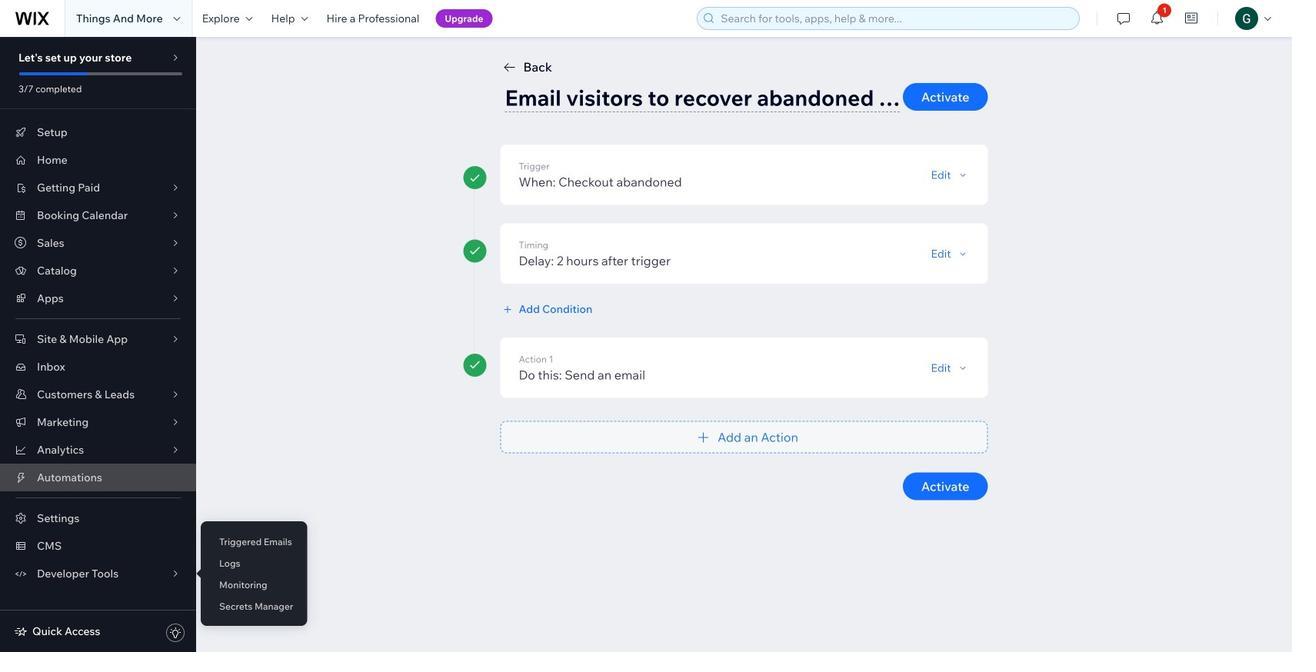 Task type: describe. For each thing, give the bounding box(es) containing it.
sidebar element
[[0, 37, 196, 652]]



Task type: vqa. For each thing, say whether or not it's contained in the screenshot.
the Search for tools, apps, help & more... field at the top of page
yes



Task type: locate. For each thing, give the bounding box(es) containing it.
Search for tools, apps, help & more... field
[[716, 8, 1075, 29]]



